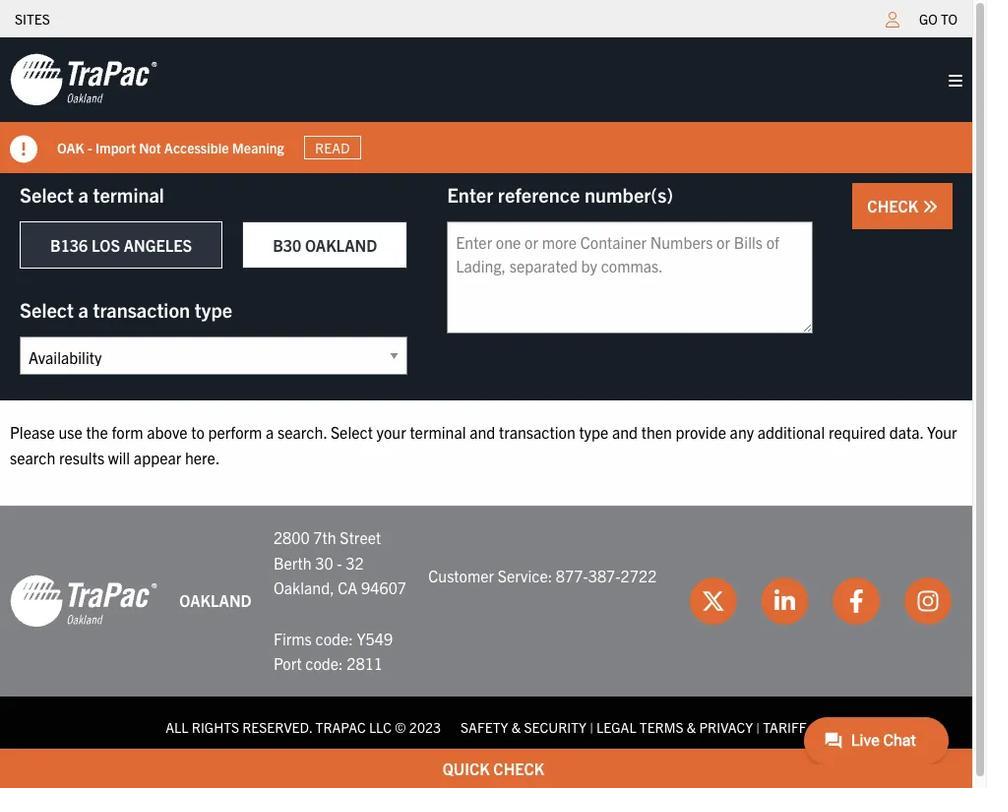 Task type: vqa. For each thing, say whether or not it's contained in the screenshot.
the Start associated with Steamship Line : ONE Lloyds Code : 9395161
no



Task type: locate. For each thing, give the bounding box(es) containing it.
0 vertical spatial type
[[195, 297, 232, 322]]

a for transaction
[[78, 297, 89, 322]]

privacy
[[700, 718, 753, 736]]

-
[[88, 138, 92, 156], [337, 553, 342, 573]]

0 vertical spatial oakland image
[[10, 52, 158, 107]]

select a transaction type
[[20, 297, 232, 322]]

1 vertical spatial oakland image
[[10, 574, 158, 629]]

0 horizontal spatial &
[[512, 718, 521, 736]]

0 horizontal spatial transaction
[[93, 297, 190, 322]]

customer service: 877-387-2722
[[429, 566, 657, 585]]

1 vertical spatial terminal
[[410, 422, 466, 442]]

and left "then"
[[612, 422, 638, 442]]

safety
[[461, 718, 508, 736]]

select
[[20, 182, 74, 207], [20, 297, 74, 322], [331, 422, 373, 442]]

0 horizontal spatial |
[[590, 718, 594, 736]]

- right 30
[[337, 553, 342, 573]]

footer
[[0, 506, 973, 758]]

terminal inside please use the form above to perform a search. select your terminal and transaction type and then provide any additional required data. your search results will appear here.
[[410, 422, 466, 442]]

solid image down to
[[949, 73, 963, 89]]

0 horizontal spatial type
[[195, 297, 232, 322]]

meaning
[[232, 138, 284, 156]]

oak - import not accessible meaning
[[57, 138, 284, 156]]

| left legal
[[590, 718, 594, 736]]

1 and from the left
[[470, 422, 496, 442]]

street
[[340, 528, 381, 548]]

required
[[829, 422, 886, 442]]

a down b136
[[78, 297, 89, 322]]

1 vertical spatial transaction
[[499, 422, 576, 442]]

above
[[147, 422, 188, 442]]

check
[[868, 196, 923, 216], [494, 759, 545, 779]]

appear
[[134, 448, 181, 467]]

search.
[[278, 422, 327, 442]]

1 horizontal spatial &
[[687, 718, 696, 736]]

search
[[10, 448, 55, 467]]

go
[[920, 10, 938, 28]]

select down b136
[[20, 297, 74, 322]]

1 horizontal spatial type
[[579, 422, 609, 442]]

0 horizontal spatial oakland
[[179, 591, 252, 611]]

1 oakland image from the top
[[10, 52, 158, 107]]

1 horizontal spatial -
[[337, 553, 342, 573]]

1 vertical spatial a
[[78, 297, 89, 322]]

32
[[346, 553, 364, 573]]

0 vertical spatial oakland
[[305, 235, 377, 255]]

1 horizontal spatial transaction
[[499, 422, 576, 442]]

select down the oak
[[20, 182, 74, 207]]

| left tariff
[[756, 718, 760, 736]]

check inside check button
[[868, 196, 923, 216]]

tariff link
[[763, 718, 807, 736]]

b30
[[273, 235, 301, 255]]

transaction
[[93, 297, 190, 322], [499, 422, 576, 442]]

type
[[195, 297, 232, 322], [579, 422, 609, 442]]

0 vertical spatial select
[[20, 182, 74, 207]]

|
[[590, 718, 594, 736], [756, 718, 760, 736]]

0 horizontal spatial solid image
[[10, 136, 37, 163]]

1 horizontal spatial solid image
[[949, 73, 963, 89]]

2 | from the left
[[756, 718, 760, 736]]

terminal
[[93, 182, 164, 207], [410, 422, 466, 442]]

terminal right your
[[410, 422, 466, 442]]

solid image
[[923, 199, 938, 215]]

a
[[78, 182, 89, 207], [78, 297, 89, 322], [266, 422, 274, 442]]

1 vertical spatial code:
[[305, 654, 343, 674]]

oakland image
[[10, 52, 158, 107], [10, 574, 158, 629]]

trapac
[[316, 718, 366, 736]]

0 vertical spatial -
[[88, 138, 92, 156]]

oakland
[[305, 235, 377, 255], [179, 591, 252, 611]]

data.
[[890, 422, 924, 442]]

1 horizontal spatial terminal
[[410, 422, 466, 442]]

sites
[[15, 10, 50, 28]]

solid image left the oak
[[10, 136, 37, 163]]

terminal down import
[[93, 182, 164, 207]]

enter
[[447, 182, 494, 207]]

1 vertical spatial -
[[337, 553, 342, 573]]

and
[[470, 422, 496, 442], [612, 422, 638, 442]]

solid image
[[949, 73, 963, 89], [10, 136, 37, 163]]

2 vertical spatial select
[[331, 422, 373, 442]]

the
[[86, 422, 108, 442]]

please use the form above to perform a search. select your terminal and transaction type and then provide any additional required data. your search results will appear here.
[[10, 422, 958, 467]]

berth
[[274, 553, 312, 573]]

1 horizontal spatial |
[[756, 718, 760, 736]]

0 vertical spatial a
[[78, 182, 89, 207]]

not
[[139, 138, 161, 156]]

footer containing 2800 7th street
[[0, 506, 973, 758]]

select left your
[[331, 422, 373, 442]]

oakland image for footer containing 2800 7th street
[[10, 574, 158, 629]]

b136
[[50, 235, 88, 255]]

2 oakland image from the top
[[10, 574, 158, 629]]

results
[[59, 448, 104, 467]]

legal terms & privacy link
[[597, 718, 753, 736]]

a left the search.
[[266, 422, 274, 442]]

select inside please use the form above to perform a search. select your terminal and transaction type and then provide any additional required data. your search results will appear here.
[[331, 422, 373, 442]]

0 horizontal spatial terminal
[[93, 182, 164, 207]]

oakland right b30
[[305, 235, 377, 255]]

0 vertical spatial code:
[[315, 629, 353, 648]]

code: up 2811
[[315, 629, 353, 648]]

0 horizontal spatial and
[[470, 422, 496, 442]]

a down the oak
[[78, 182, 89, 207]]

0 vertical spatial check
[[868, 196, 923, 216]]

banner
[[0, 37, 988, 173]]

all
[[166, 718, 189, 736]]

customer
[[429, 566, 494, 585]]

code: right port
[[305, 654, 343, 674]]

additional
[[758, 422, 825, 442]]

will
[[108, 448, 130, 467]]

&
[[512, 718, 521, 736], [687, 718, 696, 736]]

port
[[274, 654, 302, 674]]

1 horizontal spatial check
[[868, 196, 923, 216]]

select for select a terminal
[[20, 182, 74, 207]]

& right safety
[[512, 718, 521, 736]]

0 horizontal spatial check
[[494, 759, 545, 779]]

2722
[[621, 566, 657, 585]]

1 vertical spatial select
[[20, 297, 74, 322]]

quick check link
[[0, 749, 988, 789]]

- right the oak
[[88, 138, 92, 156]]

1 vertical spatial type
[[579, 422, 609, 442]]

rights
[[192, 718, 239, 736]]

1 vertical spatial check
[[494, 759, 545, 779]]

2 and from the left
[[612, 422, 638, 442]]

read
[[315, 139, 350, 157]]

oakland image inside banner
[[10, 52, 158, 107]]

import
[[95, 138, 136, 156]]

1 | from the left
[[590, 718, 594, 736]]

check button
[[853, 183, 953, 229]]

provide
[[676, 422, 727, 442]]

Enter reference number(s) text field
[[447, 222, 814, 334]]

2 vertical spatial a
[[266, 422, 274, 442]]

safety & security | legal terms & privacy | tariff
[[461, 718, 807, 736]]

94607
[[361, 578, 407, 598]]

code:
[[315, 629, 353, 648], [305, 654, 343, 674]]

oakland left oakland,
[[179, 591, 252, 611]]

1 horizontal spatial oakland
[[305, 235, 377, 255]]

1 horizontal spatial and
[[612, 422, 638, 442]]

2800
[[274, 528, 310, 548]]

& right 'terms'
[[687, 718, 696, 736]]

and right your
[[470, 422, 496, 442]]

0 vertical spatial transaction
[[93, 297, 190, 322]]

oakland image inside footer
[[10, 574, 158, 629]]



Task type: describe. For each thing, give the bounding box(es) containing it.
reference
[[498, 182, 580, 207]]

7th
[[313, 528, 336, 548]]

0 vertical spatial solid image
[[949, 73, 963, 89]]

use
[[59, 422, 82, 442]]

quick
[[443, 759, 490, 779]]

select for select a transaction type
[[20, 297, 74, 322]]

- inside 2800 7th street berth 30 - 32 oakland, ca 94607
[[337, 553, 342, 573]]

terms
[[640, 718, 684, 736]]

1 & from the left
[[512, 718, 521, 736]]

a inside please use the form above to perform a search. select your terminal and transaction type and then provide any additional required data. your search results will appear here.
[[266, 422, 274, 442]]

2023
[[409, 718, 441, 736]]

safety & security link
[[461, 718, 587, 736]]

form
[[112, 422, 143, 442]]

then
[[642, 422, 672, 442]]

read link
[[304, 136, 361, 160]]

angeles
[[124, 235, 192, 255]]

1 vertical spatial solid image
[[10, 136, 37, 163]]

to
[[941, 10, 958, 28]]

llc
[[369, 718, 392, 736]]

enter reference number(s)
[[447, 182, 674, 207]]

b30 oakland
[[273, 235, 377, 255]]

877-
[[556, 566, 589, 585]]

a for terminal
[[78, 182, 89, 207]]

accessible
[[164, 138, 229, 156]]

2811
[[347, 654, 383, 674]]

select a terminal
[[20, 182, 164, 207]]

light image
[[886, 12, 900, 28]]

firms code:  y549 port code:  2811
[[274, 629, 393, 674]]

0 horizontal spatial -
[[88, 138, 92, 156]]

to
[[191, 422, 205, 442]]

tariff
[[763, 718, 807, 736]]

type inside please use the form above to perform a search. select your terminal and transaction type and then provide any additional required data. your search results will appear here.
[[579, 422, 609, 442]]

reserved.
[[242, 718, 312, 736]]

0 vertical spatial terminal
[[93, 182, 164, 207]]

please
[[10, 422, 55, 442]]

go to
[[920, 10, 958, 28]]

y549
[[357, 629, 393, 648]]

oakland,
[[274, 578, 334, 598]]

©
[[395, 718, 406, 736]]

387-
[[589, 566, 621, 585]]

security
[[524, 718, 587, 736]]

banner containing oak - import not accessible meaning
[[0, 37, 988, 173]]

oakland image for banner at the top of page containing oak - import not accessible meaning
[[10, 52, 158, 107]]

perform
[[208, 422, 262, 442]]

your
[[377, 422, 406, 442]]

los
[[91, 235, 120, 255]]

ca
[[338, 578, 358, 598]]

2800 7th street berth 30 - 32 oakland, ca 94607
[[274, 528, 407, 598]]

number(s)
[[585, 182, 674, 207]]

firms
[[274, 629, 312, 648]]

here.
[[185, 448, 220, 467]]

1 vertical spatial oakland
[[179, 591, 252, 611]]

quick check
[[443, 759, 545, 779]]

your
[[928, 422, 958, 442]]

oak
[[57, 138, 84, 156]]

b136 los angeles
[[50, 235, 192, 255]]

30
[[315, 553, 333, 573]]

transaction inside please use the form above to perform a search. select your terminal and transaction type and then provide any additional required data. your search results will appear here.
[[499, 422, 576, 442]]

service:
[[498, 566, 553, 585]]

legal
[[597, 718, 637, 736]]

all rights reserved. trapac llc © 2023
[[166, 718, 441, 736]]

any
[[730, 422, 754, 442]]

2 & from the left
[[687, 718, 696, 736]]

check inside quick check "link"
[[494, 759, 545, 779]]



